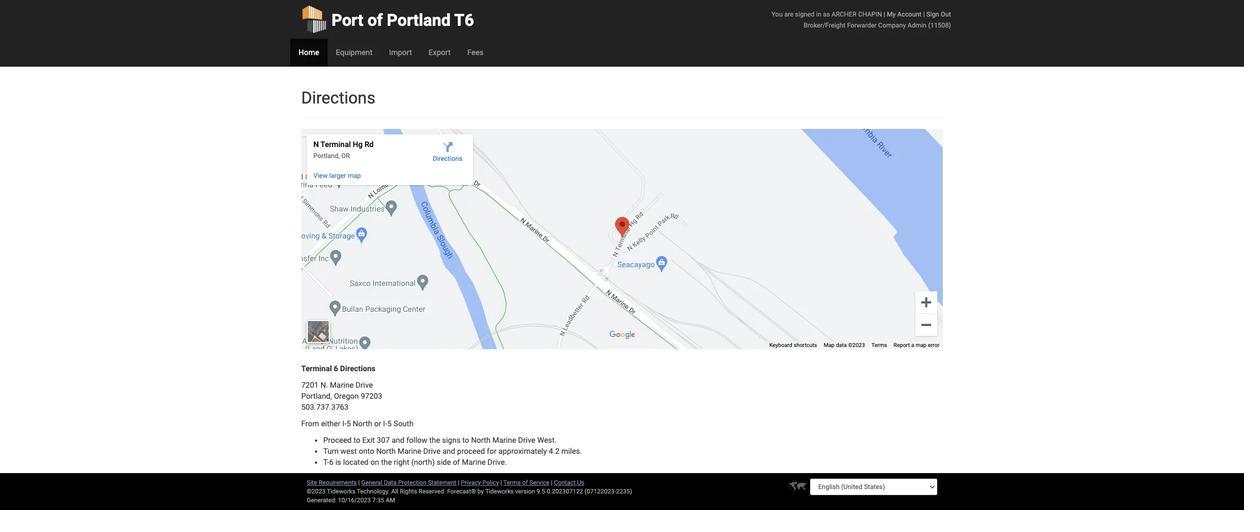 Task type: locate. For each thing, give the bounding box(es) containing it.
0 vertical spatial drive
[[356, 381, 373, 390]]

of up version
[[523, 479, 528, 487]]

import button
[[381, 39, 420, 66]]

drive up approximately
[[518, 436, 536, 445]]

0 vertical spatial of
[[368, 10, 383, 30]]

drive
[[356, 381, 373, 390], [518, 436, 536, 445], [423, 447, 441, 456]]

schedule
[[327, 129, 358, 138]]

the left signs
[[430, 436, 440, 445]]

the
[[430, 436, 440, 445], [381, 458, 392, 467]]

marine down follow
[[398, 447, 422, 456]]

policy
[[483, 479, 499, 487]]

1 to from the left
[[354, 436, 361, 445]]

1 vertical spatial north
[[471, 436, 491, 445]]

you
[[772, 10, 783, 18]]

am
[[386, 497, 395, 504]]

equipment button
[[328, 39, 381, 66]]

1 vertical spatial the
[[381, 458, 392, 467]]

0 horizontal spatial north
[[353, 419, 372, 428]]

the right on
[[381, 458, 392, 467]]

2 to from the left
[[463, 436, 469, 445]]

north left or
[[353, 419, 372, 428]]

is
[[336, 458, 341, 467]]

terminal
[[301, 364, 332, 373]]

2 i- from the left
[[383, 419, 388, 428]]

marine up oregon
[[330, 381, 354, 390]]

archer
[[832, 10, 857, 18]]

5
[[347, 419, 351, 428], [388, 419, 392, 428]]

statement
[[428, 479, 457, 487]]

marine inside 7201 n. marine drive portland, oregon 97203 503.737.3763
[[330, 381, 354, 390]]

general
[[362, 479, 383, 487]]

technology.
[[357, 488, 390, 495]]

0 horizontal spatial and
[[392, 436, 405, 445]]

6 right terminal
[[334, 364, 338, 373]]

from
[[301, 419, 319, 428]]

1 5 from the left
[[347, 419, 351, 428]]

of right side
[[453, 458, 460, 467]]

signs
[[442, 436, 461, 445]]

on
[[371, 458, 379, 467]]

all
[[391, 488, 399, 495]]

i-
[[343, 419, 347, 428], [383, 419, 388, 428]]

directions up the hours link at top left
[[301, 88, 376, 107]]

(11508)
[[929, 21, 952, 29]]

service
[[530, 479, 550, 487]]

and down signs
[[443, 447, 456, 456]]

portland,
[[301, 392, 332, 401]]

0 horizontal spatial to
[[354, 436, 361, 445]]

1 horizontal spatial 6
[[334, 364, 338, 373]]

0 horizontal spatial i-
[[343, 419, 347, 428]]

reserved.
[[419, 488, 446, 495]]

i- right either
[[343, 419, 347, 428]]

1 vertical spatial 6
[[329, 458, 334, 467]]

hours
[[302, 115, 323, 124]]

west.
[[538, 436, 557, 445]]

0 vertical spatial north
[[353, 419, 372, 428]]

fees button
[[459, 39, 492, 66]]

97203
[[361, 392, 383, 401]]

proceed
[[323, 436, 352, 445]]

of inside the proceed to exit 307 and follow the signs to north marine drive west. turn west onto north marine drive and proceed for approximately 4.2 miles. t-6 is located on the right (north) side of marine drive.
[[453, 458, 460, 467]]

proceed to exit 307 and follow the signs to north marine drive west. turn west onto north marine drive and proceed for approximately 4.2 miles. t-6 is located on the right (north) side of marine drive.
[[323, 436, 582, 467]]

0 vertical spatial 6
[[334, 364, 338, 373]]

drive up '97203'
[[356, 381, 373, 390]]

1 horizontal spatial 5
[[388, 419, 392, 428]]

2 vertical spatial of
[[523, 479, 528, 487]]

(07122023-
[[585, 488, 617, 495]]

to up proceed
[[463, 436, 469, 445]]

1 vertical spatial of
[[453, 458, 460, 467]]

north up proceed
[[471, 436, 491, 445]]

port of portland t6 link
[[301, 0, 474, 39]]

of
[[368, 10, 383, 30], [453, 458, 460, 467], [523, 479, 528, 487]]

| up the 9.5.0.202307122 in the left bottom of the page
[[551, 479, 553, 487]]

home button
[[290, 39, 328, 66]]

0 vertical spatial and
[[392, 436, 405, 445]]

of right the port
[[368, 10, 383, 30]]

1 horizontal spatial i-
[[383, 419, 388, 428]]

or
[[374, 419, 381, 428]]

6 left the is
[[329, 458, 334, 467]]

approximately
[[499, 447, 547, 456]]

fees
[[467, 48, 484, 57]]

1 vertical spatial drive
[[518, 436, 536, 445]]

hours link
[[291, 112, 378, 127]]

version
[[516, 488, 535, 495]]

directions up oregon
[[340, 364, 376, 373]]

1 horizontal spatial north
[[376, 447, 396, 456]]

2 horizontal spatial north
[[471, 436, 491, 445]]

6
[[334, 364, 338, 373], [329, 458, 334, 467]]

0 vertical spatial the
[[430, 436, 440, 445]]

directions
[[302, 87, 337, 95], [301, 88, 376, 107], [340, 364, 376, 373]]

directions inside directions gate cameras hours vessel schedule
[[302, 87, 337, 95]]

miles.
[[562, 447, 582, 456]]

0 horizontal spatial 5
[[347, 419, 351, 428]]

1 vertical spatial and
[[443, 447, 456, 456]]

©2023 tideworks
[[307, 488, 356, 495]]

to left exit
[[354, 436, 361, 445]]

drive up (north)
[[423, 447, 441, 456]]

turn
[[323, 447, 339, 456]]

0 horizontal spatial drive
[[356, 381, 373, 390]]

2 5 from the left
[[388, 419, 392, 428]]

| up tideworks
[[501, 479, 502, 487]]

i- right or
[[383, 419, 388, 428]]

company
[[879, 21, 907, 29]]

7:35
[[373, 497, 384, 504]]

5 right either
[[347, 419, 351, 428]]

and right 307
[[392, 436, 405, 445]]

0 horizontal spatial 6
[[329, 458, 334, 467]]

2 vertical spatial drive
[[423, 447, 441, 456]]

from either i-5 north or i-5 south
[[301, 419, 414, 428]]

|
[[884, 10, 886, 18], [924, 10, 925, 18], [358, 479, 360, 487], [458, 479, 460, 487], [501, 479, 502, 487], [551, 479, 553, 487]]

2 horizontal spatial of
[[523, 479, 528, 487]]

follow
[[407, 436, 428, 445]]

exit
[[362, 436, 375, 445]]

north
[[353, 419, 372, 428], [471, 436, 491, 445], [376, 447, 396, 456]]

1 horizontal spatial of
[[453, 458, 460, 467]]

to
[[354, 436, 361, 445], [463, 436, 469, 445]]

1 horizontal spatial to
[[463, 436, 469, 445]]

tideworks
[[486, 488, 514, 495]]

of inside site requirements | general data protection statement | privacy policy | terms of service | contact us ©2023 tideworks technology. all rights reserved. forecast® by tideworks version 9.5.0.202307122 (07122023-2235) generated: 10/16/2023 7:35 am
[[523, 479, 528, 487]]

my account link
[[887, 10, 922, 18]]

north down 307
[[376, 447, 396, 456]]

5 right or
[[388, 419, 392, 428]]

directions up gate
[[302, 87, 337, 95]]



Task type: describe. For each thing, give the bounding box(es) containing it.
oregon
[[334, 392, 359, 401]]

6 inside the proceed to exit 307 and follow the signs to north marine drive west. turn west onto north marine drive and proceed for approximately 4.2 miles. t-6 is located on the right (north) side of marine drive.
[[329, 458, 334, 467]]

located
[[343, 458, 369, 467]]

vessel schedule link
[[291, 127, 378, 141]]

contact us link
[[554, 479, 585, 487]]

signed
[[796, 10, 815, 18]]

west
[[341, 447, 357, 456]]

sign out link
[[927, 10, 952, 18]]

directions link
[[291, 84, 378, 98]]

us
[[577, 479, 585, 487]]

307
[[377, 436, 390, 445]]

forecast®
[[447, 488, 476, 495]]

export
[[429, 48, 451, 57]]

directions for directions
[[301, 88, 376, 107]]

import
[[389, 48, 412, 57]]

privacy
[[461, 479, 481, 487]]

1 horizontal spatial and
[[443, 447, 456, 456]]

marine down proceed
[[462, 458, 486, 467]]

9.5.0.202307122
[[537, 488, 583, 495]]

10/16/2023
[[338, 497, 371, 504]]

directions gate cameras hours vessel schedule
[[302, 87, 358, 138]]

onto
[[359, 447, 375, 456]]

protection
[[398, 479, 427, 487]]

| up the forecast®
[[458, 479, 460, 487]]

broker/freight
[[804, 21, 846, 29]]

site requirements link
[[307, 479, 357, 487]]

1 horizontal spatial drive
[[423, 447, 441, 456]]

t-
[[323, 458, 329, 467]]

in
[[817, 10, 822, 18]]

as
[[823, 10, 830, 18]]

export button
[[420, 39, 459, 66]]

directions for directions gate cameras hours vessel schedule
[[302, 87, 337, 95]]

sign
[[927, 10, 940, 18]]

general data protection statement link
[[362, 479, 457, 487]]

by
[[478, 488, 484, 495]]

contact
[[554, 479, 576, 487]]

cameras
[[320, 101, 351, 110]]

0 horizontal spatial the
[[381, 458, 392, 467]]

data
[[384, 479, 397, 487]]

generated:
[[307, 497, 337, 504]]

admin
[[908, 21, 927, 29]]

1 i- from the left
[[343, 419, 347, 428]]

chapin
[[859, 10, 883, 18]]

drive inside 7201 n. marine drive portland, oregon 97203 503.737.3763
[[356, 381, 373, 390]]

gate cameras link
[[291, 98, 378, 112]]

(north)
[[412, 458, 435, 467]]

0 horizontal spatial of
[[368, 10, 383, 30]]

right
[[394, 458, 410, 467]]

7201 n. marine drive portland, oregon 97203 503.737.3763
[[301, 381, 383, 412]]

2235)
[[617, 488, 633, 495]]

marine up for
[[493, 436, 517, 445]]

rights
[[400, 488, 417, 495]]

privacy policy link
[[461, 479, 499, 487]]

port of portland t6
[[332, 10, 474, 30]]

| left my
[[884, 10, 886, 18]]

south
[[394, 419, 414, 428]]

1 horizontal spatial the
[[430, 436, 440, 445]]

drive.
[[488, 458, 507, 467]]

side
[[437, 458, 451, 467]]

t6
[[455, 10, 474, 30]]

site requirements | general data protection statement | privacy policy | terms of service | contact us ©2023 tideworks technology. all rights reserved. forecast® by tideworks version 9.5.0.202307122 (07122023-2235) generated: 10/16/2023 7:35 am
[[307, 479, 633, 504]]

| left 'general'
[[358, 479, 360, 487]]

2 horizontal spatial drive
[[518, 436, 536, 445]]

my
[[887, 10, 896, 18]]

you are signed in as archer chapin | my account | sign out broker/freight forwarder company admin (11508)
[[772, 10, 952, 29]]

forwarder
[[848, 21, 877, 29]]

7201
[[301, 381, 319, 390]]

requirements
[[319, 479, 357, 487]]

proceed
[[457, 447, 485, 456]]

4.2
[[549, 447, 560, 456]]

| left sign
[[924, 10, 925, 18]]

home
[[299, 48, 319, 57]]

out
[[941, 10, 952, 18]]

port
[[332, 10, 364, 30]]

vessel
[[302, 129, 325, 138]]

for
[[487, 447, 497, 456]]

terms of service link
[[504, 479, 550, 487]]

are
[[785, 10, 794, 18]]

2 vertical spatial north
[[376, 447, 396, 456]]

gate
[[302, 101, 318, 110]]

equipment
[[336, 48, 373, 57]]

terms
[[504, 479, 521, 487]]

503.737.3763
[[301, 403, 349, 412]]

either
[[321, 419, 341, 428]]

site
[[307, 479, 317, 487]]

account
[[898, 10, 922, 18]]



Task type: vqa. For each thing, say whether or not it's contained in the screenshot.
ON
yes



